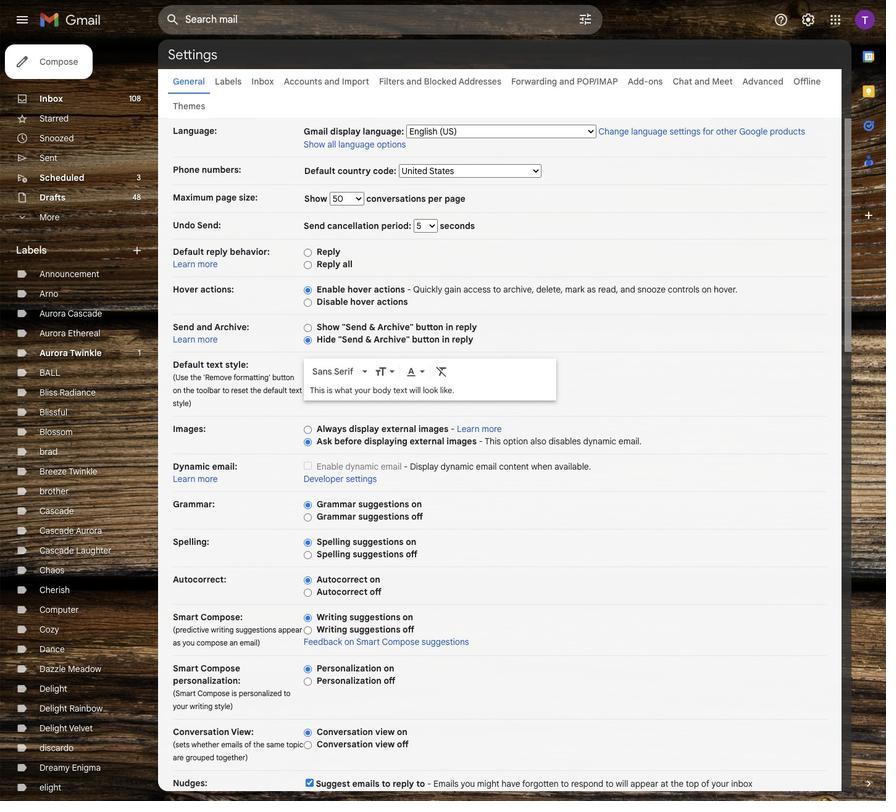 Task type: describe. For each thing, give the bounding box(es) containing it.
images:
[[173, 424, 206, 435]]

undo send:
[[173, 220, 221, 231]]

learn more link for and
[[173, 334, 218, 345]]

1 vertical spatial appear
[[630, 779, 659, 790]]

enable for enable hover actions
[[317, 284, 345, 295]]

off for conversation view on
[[397, 739, 409, 750]]

search mail image
[[162, 9, 184, 31]]

(smart
[[173, 689, 196, 698]]

size:
[[239, 192, 258, 203]]

spelling for spelling suggestions off
[[317, 549, 351, 560]]

same
[[266, 740, 285, 750]]

starred link
[[40, 113, 69, 124]]

breeze
[[40, 466, 67, 477]]

button inside default text style: (use the 'remove formatting' button on the toolbar to reset the default text style)
[[272, 373, 294, 382]]

compose inside button
[[40, 56, 78, 67]]

(use
[[173, 373, 188, 382]]

& for hide
[[365, 334, 372, 345]]

1 vertical spatial emails
[[352, 779, 380, 790]]

products
[[770, 126, 805, 137]]

Spelling suggestions off radio
[[304, 551, 312, 560]]

dazzle meadow
[[40, 664, 101, 675]]

2 horizontal spatial text
[[393, 385, 407, 396]]

themes
[[173, 101, 205, 112]]

1
[[138, 348, 141, 358]]

ethereal
[[68, 328, 100, 339]]

style) inside smart compose personalization: (smart compose is personalized to your writing style)
[[215, 702, 233, 711]]

of inside conversation view: (sets whether emails of the same topic are grouped together)
[[244, 740, 251, 750]]

off up the writing suggestions on
[[370, 587, 381, 598]]

meet
[[712, 76, 733, 87]]

drafts link
[[40, 192, 66, 203]]

are
[[173, 753, 184, 763]]

your inside smart compose personalization: (smart compose is personalized to your writing style)
[[173, 702, 188, 711]]

grammar for grammar suggestions off
[[317, 511, 356, 522]]

settings image
[[801, 12, 816, 27]]

controls
[[668, 284, 700, 295]]

display
[[410, 461, 438, 472]]

view for off
[[375, 739, 395, 750]]

show all language options link
[[304, 139, 406, 150]]

bliss radiance
[[40, 387, 96, 398]]

delight for delight rainbow
[[40, 703, 67, 714]]

enable for enable dynamic email
[[317, 461, 343, 472]]

to left emails
[[416, 779, 425, 790]]

0 horizontal spatial text
[[206, 359, 223, 371]]

compose
[[197, 639, 228, 648]]

more inside send and archive: learn more
[[198, 334, 218, 345]]

on up the feedback on smart compose suggestions link
[[403, 612, 413, 623]]

1 horizontal spatial inbox link
[[251, 76, 274, 87]]

aurora cascade
[[40, 308, 102, 319]]

more
[[40, 212, 60, 223]]

view for on
[[375, 727, 395, 738]]

accounts and import link
[[284, 76, 369, 87]]

velvet
[[69, 723, 93, 734]]

main menu image
[[15, 12, 30, 27]]

personalization:
[[173, 676, 241, 687]]

more up "ask before displaying external images - this option also disables dynamic email."
[[482, 424, 502, 435]]

Reply all radio
[[304, 260, 312, 270]]

hover for disable
[[350, 296, 375, 308]]

Always display external images radio
[[304, 425, 312, 435]]

on down the feedback on smart compose suggestions
[[384, 663, 394, 674]]

suggestions for grammar suggestions off
[[358, 511, 409, 522]]

cascade up ethereal
[[68, 308, 102, 319]]

cascade laughter link
[[40, 545, 111, 556]]

1 horizontal spatial dynamic
[[441, 461, 474, 472]]

have
[[502, 779, 520, 790]]

off for grammar suggestions on
[[411, 511, 423, 522]]

on down writing suggestions off
[[344, 637, 354, 648]]

on up spelling suggestions off
[[406, 537, 416, 548]]

labels link
[[215, 76, 242, 87]]

off down personalization on
[[384, 676, 395, 687]]

conversation for conversation view: (sets whether emails of the same topic are grouped together)
[[173, 727, 229, 738]]

compose down the personalization:
[[198, 689, 230, 698]]

accounts
[[284, 76, 322, 87]]

body
[[373, 385, 391, 396]]

0 vertical spatial language
[[631, 126, 667, 137]]

code:
[[373, 165, 396, 177]]

hover for enable
[[347, 284, 372, 295]]

- left quickly
[[407, 284, 411, 295]]

suggestions for spelling suggestions on
[[353, 537, 404, 548]]

advanced link
[[743, 76, 784, 87]]

1 horizontal spatial your
[[355, 385, 371, 396]]

filters
[[379, 76, 404, 87]]

1 horizontal spatial this
[[485, 436, 501, 447]]

default for default reply behavior: learn more
[[173, 246, 204, 258]]

change language settings for other google products
[[599, 126, 805, 137]]

maximum page size:
[[173, 192, 258, 203]]

aurora for aurora twinkle
[[40, 348, 68, 359]]

add-ons link
[[628, 76, 663, 87]]

read,
[[598, 284, 618, 295]]

dazzle
[[40, 664, 66, 675]]

- left emails
[[427, 779, 431, 790]]

the down formatting'
[[250, 386, 261, 395]]

display for always
[[349, 424, 379, 435]]

Reply radio
[[304, 248, 312, 257]]

sans serif option
[[310, 366, 360, 378]]

dazzle meadow link
[[40, 664, 101, 675]]

1 vertical spatial language
[[338, 139, 375, 150]]

view:
[[231, 727, 254, 738]]

hide "send & archive" button in reply
[[317, 334, 473, 345]]

rainbow
[[69, 703, 103, 714]]

aurora for aurora ethereal
[[40, 328, 66, 339]]

settings inside enable dynamic email - display dynamic email content when available. developer settings
[[346, 474, 377, 485]]

0 horizontal spatial inbox link
[[40, 93, 63, 104]]

style:
[[225, 359, 248, 371]]

inbox for the inbox link to the right
[[251, 76, 274, 87]]

the down '(use'
[[183, 386, 194, 395]]

ask before displaying external images - this option also disables dynamic email.
[[317, 436, 642, 447]]

smart for smart compose personalization:
[[173, 663, 198, 674]]

forwarding
[[511, 76, 557, 87]]

2 email from the left
[[476, 461, 497, 472]]

you for emails
[[461, 779, 475, 790]]

writing for writing suggestions on
[[317, 612, 347, 623]]

to down conversation view off
[[382, 779, 390, 790]]

conversation for conversation view on
[[317, 727, 373, 738]]

on down spelling suggestions off
[[370, 574, 380, 585]]

chaos link
[[40, 565, 64, 576]]

show "send & archive" button in reply
[[317, 322, 477, 333]]

remove formatting ‪(⌘\)‬ image
[[435, 366, 448, 378]]

delight link
[[40, 684, 67, 695]]

show for show
[[304, 193, 330, 204]]

together)
[[216, 753, 248, 763]]

advanced search options image
[[573, 7, 598, 31]]

twinkle for aurora twinkle
[[70, 348, 102, 359]]

you for as
[[182, 639, 195, 648]]

developer
[[304, 474, 344, 485]]

writing inside smart compose: (predictive writing suggestions appear as you compose an email)
[[211, 626, 234, 635]]

forgotten
[[522, 779, 559, 790]]

for
[[703, 126, 714, 137]]

conversation view off
[[317, 739, 409, 750]]

labels for the labels heading
[[16, 245, 47, 257]]

breeze twinkle link
[[40, 466, 97, 477]]

1 horizontal spatial will
[[616, 779, 628, 790]]

writing suggestions off
[[317, 624, 414, 635]]

cancellation
[[327, 220, 379, 232]]

1 vertical spatial external
[[410, 436, 444, 447]]

personalization off
[[317, 676, 395, 687]]

reply left emails
[[393, 779, 414, 790]]

reply down access
[[456, 322, 477, 333]]

labels navigation
[[0, 40, 158, 802]]

appear inside smart compose: (predictive writing suggestions appear as you compose an email)
[[278, 626, 302, 635]]

twinkle for breeze twinkle
[[69, 466, 97, 477]]

archive" for hide
[[374, 334, 410, 345]]

always
[[317, 424, 347, 435]]

0 vertical spatial settings
[[670, 126, 701, 137]]

snooze
[[638, 284, 666, 295]]

reply up "formatting options" toolbar
[[452, 334, 473, 345]]

nudges:
[[173, 778, 207, 789]]

button for hide "send & archive" button in reply
[[412, 334, 440, 345]]

filters and blocked addresses
[[379, 76, 501, 87]]

breeze twinkle
[[40, 466, 97, 477]]

brad link
[[40, 446, 58, 458]]

0 horizontal spatial will
[[409, 385, 421, 396]]

radiance
[[60, 387, 96, 398]]

add-
[[628, 76, 648, 87]]

in for show "send & archive" button in reply
[[446, 322, 453, 333]]

emails
[[434, 779, 459, 790]]

reset
[[231, 386, 248, 395]]

0 horizontal spatial this
[[310, 385, 325, 396]]

send for send and archive: learn more
[[173, 322, 194, 333]]

style) inside default text style: (use the 'remove formatting' button on the toolbar to reset the default text style)
[[173, 399, 191, 408]]

chat and meet link
[[673, 76, 733, 87]]

on down display
[[411, 499, 422, 510]]

default for default country code:
[[304, 165, 335, 177]]

grammar for grammar suggestions on
[[317, 499, 356, 510]]

48
[[132, 193, 141, 202]]

suggest
[[316, 779, 350, 790]]

aurora twinkle
[[40, 348, 102, 359]]

aurora for aurora cascade
[[40, 308, 66, 319]]

2 horizontal spatial dynamic
[[583, 436, 616, 447]]

country
[[338, 165, 371, 177]]

hover actions:
[[173, 284, 234, 295]]

compose up the personalization:
[[201, 663, 240, 674]]

before
[[334, 436, 362, 447]]

google
[[739, 126, 768, 137]]

Personalization off radio
[[304, 677, 312, 687]]

to right respond
[[606, 779, 614, 790]]

cascade for cascade aurora
[[40, 526, 74, 537]]

the right '(use'
[[190, 373, 201, 382]]

0 horizontal spatial page
[[216, 192, 237, 203]]

compose down writing suggestions off
[[382, 637, 419, 648]]

- left option
[[479, 436, 483, 447]]

Search mail text field
[[185, 14, 543, 26]]

autocorrect:
[[173, 574, 226, 585]]

0 vertical spatial images
[[418, 424, 449, 435]]

smart for smart compose:
[[173, 612, 198, 623]]

delight for delight link
[[40, 684, 67, 695]]

learn more link up "ask before displaying external images - this option also disables dynamic email."
[[457, 424, 502, 435]]

more inside dynamic email: learn more
[[198, 474, 218, 485]]

learn more link for email:
[[173, 474, 218, 485]]

add-ons
[[628, 76, 663, 87]]

forwarding and pop/imap link
[[511, 76, 618, 87]]

compose button
[[5, 44, 93, 79]]

is inside smart compose personalization: (smart compose is personalized to your writing style)
[[232, 689, 237, 698]]

emails inside conversation view: (sets whether emails of the same topic are grouped together)
[[221, 740, 243, 750]]

"send for hide
[[338, 334, 363, 345]]

to right access
[[493, 284, 501, 295]]

conversation view: (sets whether emails of the same topic are grouped together)
[[173, 727, 303, 763]]

the inside conversation view: (sets whether emails of the same topic are grouped together)
[[253, 740, 265, 750]]

the right the at
[[671, 779, 684, 790]]

1 vertical spatial smart
[[356, 637, 380, 648]]

hide
[[317, 334, 336, 345]]

- up "ask before displaying external images - this option also disables dynamic email."
[[451, 424, 455, 435]]

conversation for conversation view off
[[317, 739, 373, 750]]

show for show all language options
[[304, 139, 325, 150]]

2 horizontal spatial your
[[712, 779, 729, 790]]

gmail image
[[40, 7, 107, 32]]

and for import
[[324, 76, 340, 87]]



Task type: vqa. For each thing, say whether or not it's contained in the screenshot.
second "13" from the bottom
no



Task type: locate. For each thing, give the bounding box(es) containing it.
actions up the show "send & archive" button in reply
[[377, 296, 408, 308]]

1 horizontal spatial email
[[476, 461, 497, 472]]

1 vertical spatial delight
[[40, 703, 67, 714]]

to inside smart compose personalization: (smart compose is personalized to your writing style)
[[284, 689, 291, 698]]

inbox
[[731, 779, 753, 790]]

your left 'inbox'
[[712, 779, 729, 790]]

suggestions for spelling suggestions off
[[353, 549, 404, 560]]

0 vertical spatial archive"
[[377, 322, 414, 333]]

email down "ask before displaying external images - this option also disables dynamic email."
[[476, 461, 497, 472]]

1 horizontal spatial all
[[343, 259, 353, 270]]

0 vertical spatial "send
[[342, 322, 367, 333]]

0 vertical spatial will
[[409, 385, 421, 396]]

dance
[[40, 644, 65, 655]]

Writing suggestions on radio
[[304, 614, 312, 623]]

delight for delight velvet
[[40, 723, 67, 734]]

and for pop/imap
[[559, 76, 575, 87]]

1 vertical spatial labels
[[16, 245, 47, 257]]

discardo link
[[40, 743, 74, 754]]

all for show
[[327, 139, 336, 150]]

0 vertical spatial hover
[[347, 284, 372, 295]]

0 vertical spatial style)
[[173, 399, 191, 408]]

0 vertical spatial is
[[327, 385, 333, 396]]

learn more link for reply
[[173, 259, 218, 270]]

formatting options toolbar
[[307, 360, 553, 383]]

1 horizontal spatial emails
[[352, 779, 380, 790]]

learn more link up hover actions:
[[173, 259, 218, 270]]

Conversation view off radio
[[304, 741, 312, 750]]

2 vertical spatial default
[[173, 359, 204, 371]]

& down the show "send & archive" button in reply
[[365, 334, 372, 345]]

Personalization on radio
[[304, 665, 312, 674]]

(sets
[[173, 740, 190, 750]]

to left respond
[[561, 779, 569, 790]]

phone numbers:
[[173, 164, 241, 175]]

1 vertical spatial autocorrect
[[317, 587, 368, 598]]

default country code:
[[304, 165, 399, 177]]

"send for show
[[342, 322, 367, 333]]

style) down the personalization:
[[215, 702, 233, 711]]

conversation inside conversation view: (sets whether emails of the same topic are grouped together)
[[173, 727, 229, 738]]

learn more link down dynamic
[[173, 474, 218, 485]]

settings
[[670, 126, 701, 137], [346, 474, 377, 485]]

you left the might
[[461, 779, 475, 790]]

learn inside dynamic email: learn more
[[173, 474, 195, 485]]

delight rainbow link
[[40, 703, 103, 714]]

1 vertical spatial of
[[701, 779, 709, 790]]

ons
[[648, 76, 663, 87]]

1 vertical spatial archive"
[[374, 334, 410, 345]]

and for blocked
[[406, 76, 422, 87]]

is left personalized
[[232, 689, 237, 698]]

drafts
[[40, 192, 66, 203]]

default inside default text style: (use the 'remove formatting' button on the toolbar to reset the default text style)
[[173, 359, 204, 371]]

as down (predictive
[[173, 639, 181, 648]]

0 vertical spatial grammar
[[317, 499, 356, 510]]

labels down more
[[16, 245, 47, 257]]

labels inside labels navigation
[[16, 245, 47, 257]]

labels for 'labels' "link" at top left
[[215, 76, 242, 87]]

page left size:
[[216, 192, 237, 203]]

general link
[[173, 76, 205, 87]]

delight up discardo
[[40, 723, 67, 734]]

1 vertical spatial &
[[365, 334, 372, 345]]

1 horizontal spatial send
[[304, 220, 325, 232]]

display up before
[[349, 424, 379, 435]]

0 horizontal spatial dynamic
[[345, 461, 379, 472]]

0 vertical spatial you
[[182, 639, 195, 648]]

1 vertical spatial writing
[[190, 702, 213, 711]]

conversations per page
[[364, 193, 466, 204]]

quickly
[[413, 284, 442, 295]]

send for send cancellation period:
[[304, 220, 325, 232]]

None checkbox
[[306, 779, 314, 787]]

0 horizontal spatial labels
[[16, 245, 47, 257]]

twinkle down ethereal
[[70, 348, 102, 359]]

and right the read,
[[620, 284, 635, 295]]

as inside smart compose: (predictive writing suggestions appear as you compose an email)
[[173, 639, 181, 648]]

to left reset
[[222, 386, 229, 395]]

support image
[[774, 12, 789, 27]]

Writing suggestions off radio
[[304, 626, 312, 635]]

available.
[[555, 461, 591, 472]]

suggestions for writing suggestions off
[[350, 624, 400, 635]]

2 view from the top
[[375, 739, 395, 750]]

1 vertical spatial style)
[[215, 702, 233, 711]]

1 vertical spatial "send
[[338, 334, 363, 345]]

0 vertical spatial view
[[375, 727, 395, 738]]

display up show all language options
[[330, 126, 361, 137]]

0 horizontal spatial emails
[[221, 740, 243, 750]]

personalization for personalization off
[[317, 676, 382, 687]]

off for writing suggestions on
[[403, 624, 414, 635]]

Show "Send & Archive" button in reply radio
[[304, 323, 312, 333]]

send up reply option
[[304, 220, 325, 232]]

as right mark
[[587, 284, 596, 295]]

0 vertical spatial &
[[369, 322, 376, 333]]

all down 'gmail'
[[327, 139, 336, 150]]

- inside enable dynamic email - display dynamic email content when available. developer settings
[[404, 461, 408, 472]]

button for show "send & archive" button in reply
[[416, 322, 444, 333]]

Ask before displaying external images radio
[[304, 438, 312, 447]]

spelling right spelling suggestions off option
[[317, 549, 351, 560]]

1 horizontal spatial appear
[[630, 779, 659, 790]]

and for meet
[[694, 76, 710, 87]]

compose
[[40, 56, 78, 67], [382, 637, 419, 648], [201, 663, 240, 674], [198, 689, 230, 698]]

language:
[[173, 125, 217, 136]]

1 horizontal spatial you
[[461, 779, 475, 790]]

1 horizontal spatial settings
[[670, 126, 701, 137]]

actions for enable
[[374, 284, 405, 295]]

- left display
[[404, 461, 408, 472]]

reply for reply all
[[317, 259, 340, 270]]

you inside smart compose: (predictive writing suggestions appear as you compose an email)
[[182, 639, 195, 648]]

hover up disable hover actions
[[347, 284, 372, 295]]

will
[[409, 385, 421, 396], [616, 779, 628, 790]]

smart compose personalization: (smart compose is personalized to your writing style)
[[173, 663, 291, 711]]

conversation up whether
[[173, 727, 229, 738]]

1 vertical spatial your
[[173, 702, 188, 711]]

your right what
[[355, 385, 371, 396]]

email:
[[212, 461, 237, 472]]

& for show
[[369, 322, 376, 333]]

view down conversation view on
[[375, 739, 395, 750]]

autocorrect for autocorrect on
[[317, 574, 368, 585]]

of right top on the right
[[701, 779, 709, 790]]

autocorrect up autocorrect off
[[317, 574, 368, 585]]

suggestions inside smart compose: (predictive writing suggestions appear as you compose an email)
[[236, 626, 276, 635]]

1 vertical spatial twinkle
[[69, 466, 97, 477]]

1 vertical spatial reply
[[317, 259, 340, 270]]

spelling:
[[173, 537, 209, 548]]

None search field
[[158, 5, 603, 35]]

spelling for spelling suggestions on
[[317, 537, 351, 548]]

page right per
[[445, 193, 466, 204]]

archive:
[[214, 322, 249, 333]]

1 vertical spatial you
[[461, 779, 475, 790]]

grammar:
[[173, 499, 215, 510]]

2 autocorrect from the top
[[317, 587, 368, 598]]

labels right general
[[215, 76, 242, 87]]

delight down delight link
[[40, 703, 67, 714]]

1 reply from the top
[[317, 246, 340, 258]]

conversation
[[173, 727, 229, 738], [317, 727, 373, 738], [317, 739, 373, 750]]

all for reply
[[343, 259, 353, 270]]

1 enable from the top
[[317, 284, 345, 295]]

learn up "ask before displaying external images - this option also disables dynamic email."
[[457, 424, 480, 435]]

0 vertical spatial delight
[[40, 684, 67, 695]]

1 horizontal spatial as
[[587, 284, 596, 295]]

images up enable dynamic email - display dynamic email content when available. developer settings
[[447, 436, 477, 447]]

suggestions for grammar suggestions on
[[358, 499, 409, 510]]

Grammar suggestions on radio
[[304, 501, 312, 510]]

smart inside smart compose: (predictive writing suggestions appear as you compose an email)
[[173, 612, 198, 623]]

smart down writing suggestions off
[[356, 637, 380, 648]]

suggestions for writing suggestions on
[[350, 612, 400, 623]]

smart
[[173, 612, 198, 623], [356, 637, 380, 648], [173, 663, 198, 674]]

view
[[375, 727, 395, 738], [375, 739, 395, 750]]

1 vertical spatial in
[[442, 334, 450, 345]]

always display external images - learn more
[[317, 424, 502, 435]]

-
[[407, 284, 411, 295], [451, 424, 455, 435], [479, 436, 483, 447], [404, 461, 408, 472], [427, 779, 431, 790]]

1 vertical spatial hover
[[350, 296, 375, 308]]

settings up grammar suggestions on
[[346, 474, 377, 485]]

1 vertical spatial spelling
[[317, 549, 351, 560]]

gmail display language:
[[304, 126, 404, 137]]

settings
[[168, 46, 217, 63]]

0 vertical spatial enable
[[317, 284, 345, 295]]

cascade link
[[40, 506, 74, 517]]

brother link
[[40, 486, 69, 497]]

1 delight from the top
[[40, 684, 67, 695]]

show down 'gmail'
[[304, 139, 325, 150]]

mark
[[565, 284, 585, 295]]

display for gmail
[[330, 126, 361, 137]]

0 vertical spatial inbox
[[251, 76, 274, 87]]

personalization for personalization on
[[317, 663, 382, 674]]

archive" for show
[[377, 322, 414, 333]]

archive" down the show "send & archive" button in reply
[[374, 334, 410, 345]]

hover right disable
[[350, 296, 375, 308]]

button up 'hide "send & archive" button in reply'
[[416, 322, 444, 333]]

0 vertical spatial as
[[587, 284, 596, 295]]

and inside send and archive: learn more
[[196, 322, 212, 333]]

0 vertical spatial all
[[327, 139, 336, 150]]

1 vertical spatial grammar
[[317, 511, 356, 522]]

and left pop/imap
[[559, 76, 575, 87]]

learn up '(use'
[[173, 334, 195, 345]]

1 personalization from the top
[[317, 663, 382, 674]]

sent
[[40, 153, 57, 164]]

1 vertical spatial personalization
[[317, 676, 382, 687]]

smart inside smart compose personalization: (smart compose is personalized to your writing style)
[[173, 663, 198, 674]]

off up the feedback on smart compose suggestions link
[[403, 624, 414, 635]]

1 grammar from the top
[[317, 499, 356, 510]]

snoozed link
[[40, 133, 74, 144]]

learn down dynamic
[[173, 474, 195, 485]]

style) down '(use'
[[173, 399, 191, 408]]

0 vertical spatial spelling
[[317, 537, 351, 548]]

0 vertical spatial external
[[381, 424, 416, 435]]

2 writing from the top
[[317, 624, 347, 635]]

reply for reply
[[317, 246, 340, 258]]

1 autocorrect from the top
[[317, 574, 368, 585]]

and left archive: in the top left of the page
[[196, 322, 212, 333]]

on left hover.
[[702, 284, 712, 295]]

0 vertical spatial button
[[416, 322, 444, 333]]

actions up disable hover actions
[[374, 284, 405, 295]]

3 delight from the top
[[40, 723, 67, 734]]

emails up together)
[[221, 740, 243, 750]]

meadow
[[68, 664, 101, 675]]

personalization down personalization on
[[317, 676, 382, 687]]

offline
[[793, 76, 821, 87]]

more up hover actions:
[[198, 259, 218, 270]]

might
[[477, 779, 499, 790]]

displaying
[[364, 436, 407, 447]]

inbox inside labels navigation
[[40, 93, 63, 104]]

0 vertical spatial emails
[[221, 740, 243, 750]]

2 delight from the top
[[40, 703, 67, 714]]

more inside default reply behavior: learn more
[[198, 259, 218, 270]]

0 horizontal spatial is
[[232, 689, 237, 698]]

Autocorrect off radio
[[304, 588, 312, 598]]

cascade
[[68, 308, 102, 319], [40, 506, 74, 517], [40, 526, 74, 537], [40, 545, 74, 556]]

in for hide "send & archive" button in reply
[[442, 334, 450, 345]]

Spelling suggestions on radio
[[304, 538, 312, 548]]

2 vertical spatial delight
[[40, 723, 67, 734]]

aurora up laughter
[[76, 526, 102, 537]]

1 vertical spatial display
[[349, 424, 379, 435]]

0 vertical spatial appear
[[278, 626, 302, 635]]

button down the show "send & archive" button in reply
[[412, 334, 440, 345]]

top
[[686, 779, 699, 790]]

will right respond
[[616, 779, 628, 790]]

sent link
[[40, 153, 57, 164]]

2 vertical spatial your
[[712, 779, 729, 790]]

show for show "send & archive" button in reply
[[317, 322, 340, 333]]

1 vertical spatial show
[[304, 193, 330, 204]]

1 horizontal spatial style)
[[215, 702, 233, 711]]

None checkbox
[[304, 462, 312, 470]]

2 personalization from the top
[[317, 676, 382, 687]]

emails
[[221, 740, 243, 750], [352, 779, 380, 790]]

tab list
[[852, 40, 886, 757]]

the left same
[[253, 740, 265, 750]]

cascade laughter
[[40, 545, 111, 556]]

hover.
[[714, 284, 738, 295]]

smart up (predictive
[[173, 612, 198, 623]]

0 vertical spatial send
[[304, 220, 325, 232]]

reply inside default reply behavior: learn more
[[206, 246, 228, 258]]

0 horizontal spatial language
[[338, 139, 375, 150]]

inbox right 'labels' "link" at top left
[[251, 76, 274, 87]]

Enable hover actions radio
[[304, 286, 312, 295]]

1 writing from the top
[[317, 612, 347, 623]]

brother
[[40, 486, 69, 497]]

writing
[[317, 612, 347, 623], [317, 624, 347, 635]]

0 vertical spatial writing
[[317, 612, 347, 623]]

to right personalized
[[284, 689, 291, 698]]

enable
[[317, 284, 345, 295], [317, 461, 343, 472]]

default left country
[[304, 165, 335, 177]]

& up 'hide "send & archive" button in reply'
[[369, 322, 376, 333]]

inbox
[[251, 76, 274, 87], [40, 93, 63, 104]]

1 vertical spatial images
[[447, 436, 477, 447]]

reply all
[[317, 259, 353, 270]]

toolbar
[[196, 386, 221, 395]]

0 vertical spatial smart
[[173, 612, 198, 623]]

1 horizontal spatial of
[[701, 779, 709, 790]]

cascade for cascade link
[[40, 506, 74, 517]]

this down sans
[[310, 385, 325, 396]]

Conversation view on radio
[[304, 729, 312, 738]]

serif
[[334, 366, 353, 378]]

0 vertical spatial in
[[446, 322, 453, 333]]

external down always display external images - learn more
[[410, 436, 444, 447]]

(predictive
[[173, 626, 209, 635]]

"send down disable hover actions
[[342, 322, 367, 333]]

1 horizontal spatial page
[[445, 193, 466, 204]]

1 view from the top
[[375, 727, 395, 738]]

1 horizontal spatial labels
[[215, 76, 242, 87]]

cascade for cascade laughter
[[40, 545, 74, 556]]

1 vertical spatial all
[[343, 259, 353, 270]]

3
[[137, 173, 141, 182]]

0 vertical spatial actions
[[374, 284, 405, 295]]

as
[[587, 284, 596, 295], [173, 639, 181, 648]]

2 enable from the top
[[317, 461, 343, 472]]

on inside default text style: (use the 'remove formatting' button on the toolbar to reset the default text style)
[[173, 386, 181, 395]]

feedback on smart compose suggestions
[[304, 637, 469, 648]]

2 grammar from the top
[[317, 511, 356, 522]]

off for spelling suggestions on
[[406, 549, 418, 560]]

conversations
[[366, 193, 426, 204]]

0 vertical spatial reply
[[317, 246, 340, 258]]

labels heading
[[16, 245, 131, 257]]

seconds
[[438, 220, 475, 232]]

language right change
[[631, 126, 667, 137]]

0 horizontal spatial you
[[182, 639, 195, 648]]

arno
[[40, 288, 58, 300]]

on down '(use'
[[173, 386, 181, 395]]

learn inside send and archive: learn more
[[173, 334, 195, 345]]

gmail
[[304, 126, 328, 137]]

dynamic right display
[[441, 461, 474, 472]]

snoozed
[[40, 133, 74, 144]]

2 reply from the top
[[317, 259, 340, 270]]

button
[[416, 322, 444, 333], [412, 334, 440, 345], [272, 373, 294, 382]]

blossom link
[[40, 427, 73, 438]]

bliss
[[40, 387, 57, 398]]

1 horizontal spatial text
[[289, 386, 302, 395]]

reply right reply all option on the top left
[[317, 259, 340, 270]]

0 horizontal spatial send
[[173, 322, 194, 333]]

grammar
[[317, 499, 356, 510], [317, 511, 356, 522]]

show up hide
[[317, 322, 340, 333]]

autocorrect for autocorrect off
[[317, 587, 368, 598]]

actions for disable
[[377, 296, 408, 308]]

0 vertical spatial writing
[[211, 626, 234, 635]]

access
[[463, 284, 491, 295]]

forwarding and pop/imap
[[511, 76, 618, 87]]

learn inside default reply behavior: learn more
[[173, 259, 195, 270]]

appear
[[278, 626, 302, 635], [630, 779, 659, 790]]

0 vertical spatial personalization
[[317, 663, 382, 674]]

2 vertical spatial button
[[272, 373, 294, 382]]

writing right the writing suggestions on radio on the bottom
[[317, 612, 347, 623]]

conversation up conversation view off
[[317, 727, 373, 738]]

0 horizontal spatial style)
[[173, 399, 191, 408]]

aurora ethereal link
[[40, 328, 100, 339]]

respond
[[571, 779, 603, 790]]

ask
[[317, 436, 332, 447]]

1 horizontal spatial language
[[631, 126, 667, 137]]

reply up reply all
[[317, 246, 340, 258]]

2 vertical spatial smart
[[173, 663, 198, 674]]

writing down the (smart
[[190, 702, 213, 711]]

Disable hover actions radio
[[304, 298, 312, 307]]

writing inside smart compose personalization: (smart compose is personalized to your writing style)
[[190, 702, 213, 711]]

1 spelling from the top
[[317, 537, 351, 548]]

dynamic up developer settings link
[[345, 461, 379, 472]]

send inside send and archive: learn more
[[173, 322, 194, 333]]

writing for writing suggestions off
[[317, 624, 347, 635]]

enable inside enable dynamic email - display dynamic email content when available. developer settings
[[317, 461, 343, 472]]

1 email from the left
[[381, 461, 402, 472]]

1 horizontal spatial is
[[327, 385, 333, 396]]

scheduled link
[[40, 172, 84, 183]]

Hide "Send & Archive" button in reply radio
[[304, 336, 312, 345]]

inbox for the left the inbox link
[[40, 93, 63, 104]]

images
[[418, 424, 449, 435], [447, 436, 477, 447]]

1 vertical spatial view
[[375, 739, 395, 750]]

0 horizontal spatial your
[[173, 702, 188, 711]]

delight velvet
[[40, 723, 93, 734]]

cozy link
[[40, 624, 59, 635]]

on up conversation view off
[[397, 727, 407, 738]]

this left option
[[485, 436, 501, 447]]

other
[[716, 126, 737, 137]]

personalization up personalization off on the bottom of page
[[317, 663, 382, 674]]

settings left the for
[[670, 126, 701, 137]]

default for default text style: (use the 'remove formatting' button on the toolbar to reset the default text style)
[[173, 359, 204, 371]]

all down cancellation
[[343, 259, 353, 270]]

external
[[381, 424, 416, 435], [410, 436, 444, 447]]

0 vertical spatial autocorrect
[[317, 574, 368, 585]]

1 vertical spatial inbox
[[40, 93, 63, 104]]

and for archive:
[[196, 322, 212, 333]]

0 vertical spatial default
[[304, 165, 335, 177]]

2 spelling from the top
[[317, 549, 351, 560]]

Grammar suggestions off radio
[[304, 513, 312, 522]]

1 horizontal spatial inbox
[[251, 76, 274, 87]]

off down conversation view on
[[397, 739, 409, 750]]

disable hover actions
[[317, 296, 408, 308]]

emails right suggest
[[352, 779, 380, 790]]

off
[[411, 511, 423, 522], [406, 549, 418, 560], [370, 587, 381, 598], [403, 624, 414, 635], [384, 676, 395, 687], [397, 739, 409, 750]]

1 vertical spatial as
[[173, 639, 181, 648]]

to inside default text style: (use the 'remove formatting' button on the toolbar to reset the default text style)
[[222, 386, 229, 395]]

archive" up 'hide "send & archive" button in reply'
[[377, 322, 414, 333]]

more down archive: in the top left of the page
[[198, 334, 218, 345]]

in down gain
[[446, 322, 453, 333]]

default reply behavior: learn more
[[173, 246, 270, 270]]

whether
[[191, 740, 219, 750]]

1 vertical spatial actions
[[377, 296, 408, 308]]

Autocorrect on radio
[[304, 576, 312, 585]]

0 horizontal spatial inbox
[[40, 93, 63, 104]]

computer link
[[40, 605, 79, 616]]

appear left writing suggestions off radio
[[278, 626, 302, 635]]

email down displaying
[[381, 461, 402, 472]]

text right default
[[289, 386, 302, 395]]

send:
[[197, 220, 221, 231]]

learn up hover
[[173, 259, 195, 270]]

0 horizontal spatial all
[[327, 139, 336, 150]]

show down default country code: at the top of page
[[304, 193, 330, 204]]

offline link
[[793, 76, 821, 87]]

default inside default reply behavior: learn more
[[173, 246, 204, 258]]

ball link
[[40, 367, 60, 379]]

spelling right spelling suggestions on option
[[317, 537, 351, 548]]



